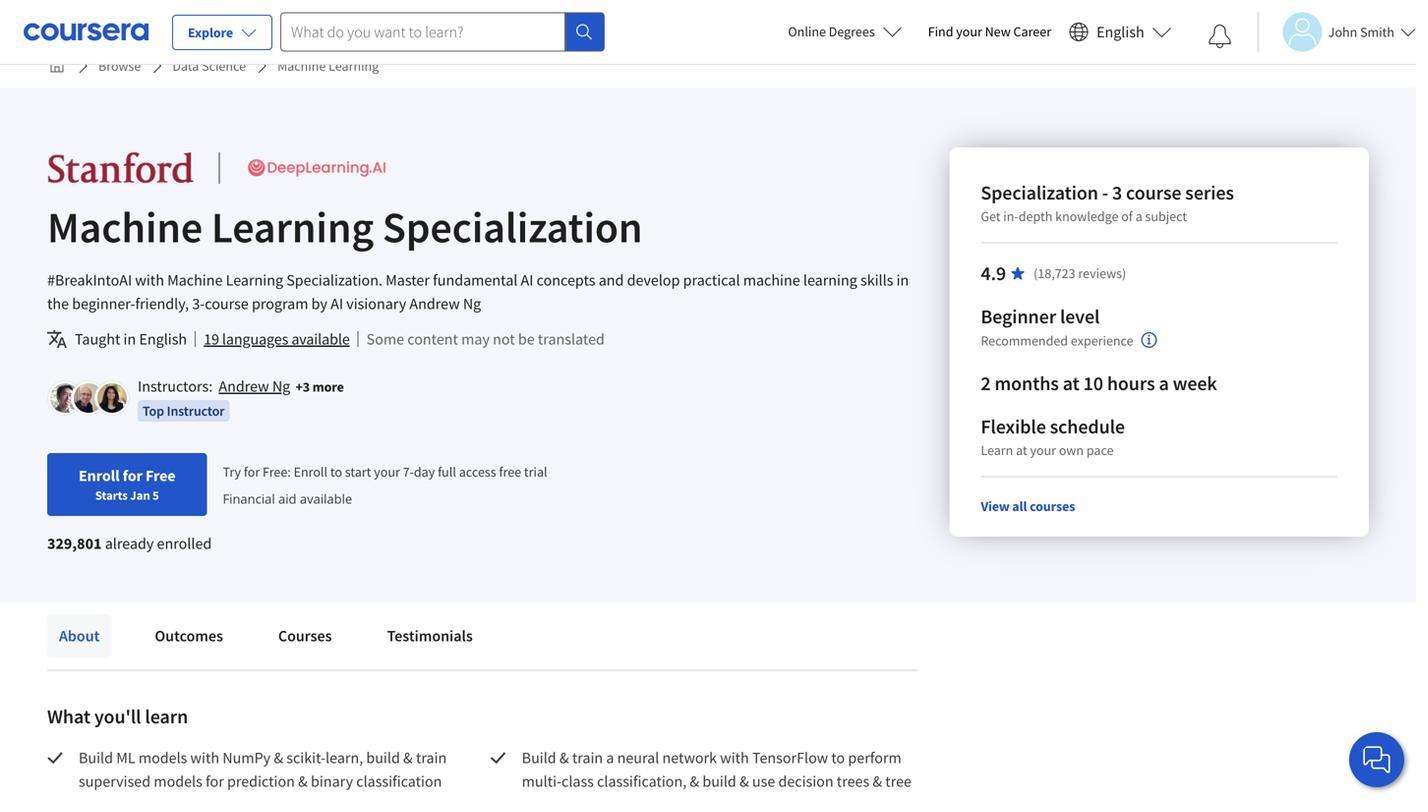 Task type: vqa. For each thing, say whether or not it's contained in the screenshot.
John
yes



Task type: describe. For each thing, give the bounding box(es) containing it.
& down network
[[690, 772, 699, 792]]

build for build & train a neural network with tensorflow to perform multi-class classification, & build & use decision trees & tree ensemble methods
[[522, 749, 556, 768]]

taught in english
[[75, 330, 187, 349]]

andrew ng image
[[50, 384, 80, 413]]

at inside flexible schedule learn at your own pace
[[1016, 442, 1028, 459]]

view all courses link
[[981, 498, 1075, 515]]

19
[[204, 330, 219, 349]]

data science
[[172, 57, 246, 75]]

andrew inside #breakintoai with machine learning specialization. master fundamental ai concepts and develop practical machine learning skills in the beginner-friendly, 3-course program by ai visionary andrew ng
[[410, 294, 460, 314]]

courses
[[1030, 498, 1075, 515]]

specialization inside specialization - 3 course series get in-depth knowledge of a subject
[[981, 180, 1099, 205]]

full
[[438, 463, 456, 481]]

(linear,
[[116, 796, 161, 800]]

3
[[1112, 180, 1122, 205]]

starts
[[95, 488, 128, 504]]

recommended
[[981, 332, 1068, 350]]

reviews)
[[1078, 265, 1126, 282]]

some
[[367, 330, 404, 349]]

career
[[1014, 23, 1052, 40]]

find
[[928, 23, 954, 40]]

for inside build ml models with numpy & scikit-learn, build & train supervised models for prediction & binary classification tasks (linear, logistic regression)
[[206, 772, 224, 792]]

hours
[[1107, 371, 1155, 396]]

languages
[[222, 330, 288, 349]]

network
[[662, 749, 717, 768]]

build inside build ml models with numpy & scikit-learn, build & train supervised models for prediction & binary classification tasks (linear, logistic regression)
[[366, 749, 400, 768]]

friendly,
[[135, 294, 189, 314]]

degrees
[[829, 23, 875, 40]]

learn,
[[326, 749, 363, 768]]

fundamental
[[433, 270, 518, 290]]

months
[[995, 371, 1059, 396]]

master
[[386, 270, 430, 290]]

19 languages available
[[204, 330, 350, 349]]

prediction
[[227, 772, 295, 792]]

depth
[[1019, 208, 1053, 225]]

course inside specialization - 3 course series get in-depth knowledge of a subject
[[1126, 180, 1182, 205]]

machine
[[743, 270, 800, 290]]

smith
[[1360, 23, 1395, 41]]

machine inside #breakintoai with machine learning specialization. master fundamental ai concepts and develop practical machine learning skills in the beginner-friendly, 3-course program by ai visionary andrew ng
[[167, 270, 223, 290]]

10
[[1084, 371, 1104, 396]]

with inside build ml models with numpy & scikit-learn, build & train supervised models for prediction & binary classification tasks (linear, logistic regression)
[[190, 749, 219, 768]]

what
[[47, 705, 90, 729]]

ensemble
[[522, 796, 586, 800]]

testimonials link
[[375, 615, 485, 658]]

0 vertical spatial models
[[139, 749, 187, 768]]

class
[[562, 772, 594, 792]]

0 vertical spatial at
[[1063, 371, 1080, 396]]

0 horizontal spatial specialization
[[382, 200, 643, 254]]

learning for machine learning
[[329, 57, 379, 75]]

more
[[313, 378, 344, 396]]

top
[[143, 402, 164, 420]]

beginner
[[981, 304, 1056, 329]]

in-
[[1004, 208, 1019, 225]]

schedule
[[1050, 415, 1125, 439]]

+3
[[296, 378, 310, 396]]

2 months at 10 hours a week
[[981, 371, 1217, 396]]

online degrees button
[[772, 10, 918, 53]]

use
[[752, 772, 775, 792]]

data
[[172, 57, 199, 75]]

online
[[788, 23, 826, 40]]

may
[[461, 330, 490, 349]]

chat with us image
[[1361, 745, 1393, 776]]

build for build ml models with numpy & scikit-learn, build & train supervised models for prediction & binary classification tasks (linear, logistic regression)
[[79, 749, 113, 768]]

#breakintoai
[[47, 270, 132, 290]]

build & train a neural network with tensorflow to perform multi-class classification, & build & use decision trees & tree ensemble methods
[[522, 749, 915, 800]]

browse
[[98, 57, 141, 75]]

tensorflow
[[752, 749, 828, 768]]

0 horizontal spatial ai
[[331, 294, 343, 314]]

scikit-
[[286, 749, 326, 768]]

the
[[47, 294, 69, 314]]

content
[[407, 330, 458, 349]]

0 vertical spatial ai
[[521, 270, 534, 290]]

329,801
[[47, 534, 102, 554]]

get
[[981, 208, 1001, 225]]

by
[[311, 294, 327, 314]]

learning
[[803, 270, 857, 290]]

& left tree
[[873, 772, 882, 792]]

and
[[599, 270, 624, 290]]

ng inside #breakintoai with machine learning specialization. master fundamental ai concepts and develop practical machine learning skills in the beginner-friendly, 3-course program by ai visionary andrew ng
[[463, 294, 481, 314]]

financial
[[223, 490, 275, 508]]

browse link
[[90, 48, 149, 84]]

try for free: enroll to start your 7-day full access free trial financial aid available
[[223, 463, 547, 508]]

about link
[[47, 615, 112, 658]]

regression)
[[214, 796, 287, 800]]

science
[[202, 57, 246, 75]]

english button
[[1061, 0, 1180, 64]]

knowledge
[[1056, 208, 1119, 225]]

specialization.
[[286, 270, 383, 290]]

19 languages available button
[[204, 328, 350, 351]]

numpy
[[223, 749, 271, 768]]

free
[[146, 466, 176, 486]]

instructors: andrew ng +3 more top instructor
[[138, 377, 344, 420]]

What do you want to learn? text field
[[280, 12, 566, 52]]

available inside button
[[291, 330, 350, 349]]

machine for machine learning specialization
[[47, 200, 203, 254]]

methods
[[589, 796, 648, 800]]

of
[[1122, 208, 1133, 225]]

#breakintoai with machine learning specialization. master fundamental ai concepts and develop practical machine learning skills in the beginner-friendly, 3-course program by ai visionary andrew ng
[[47, 270, 909, 314]]

to inside build & train a neural network with tensorflow to perform multi-class classification, & build & use decision trees & tree ensemble methods
[[831, 749, 845, 768]]

be
[[518, 330, 535, 349]]

with inside build & train a neural network with tensorflow to perform multi-class classification, & build & use decision trees & tree ensemble methods
[[720, 749, 749, 768]]

machine learning specialization
[[47, 200, 643, 254]]

beginner level
[[981, 304, 1100, 329]]



Task type: locate. For each thing, give the bounding box(es) containing it.
your left the own
[[1030, 442, 1056, 459]]

specialization up the fundamental
[[382, 200, 643, 254]]

tasks
[[79, 796, 113, 800]]

andrew inside 'instructors: andrew ng +3 more top instructor'
[[219, 377, 269, 396]]

0 horizontal spatial build
[[366, 749, 400, 768]]

geoff ladwig image
[[74, 384, 103, 413]]

with left numpy
[[190, 749, 219, 768]]

build
[[79, 749, 113, 768], [522, 749, 556, 768]]

already
[[105, 534, 154, 554]]

day
[[414, 463, 435, 481]]

1 horizontal spatial to
[[831, 749, 845, 768]]

machine learning link
[[270, 48, 387, 84]]

1 vertical spatial at
[[1016, 442, 1028, 459]]

7-
[[403, 463, 414, 481]]

learning up program
[[226, 270, 283, 290]]

0 vertical spatial a
[[1136, 208, 1143, 225]]

ai left the concepts
[[521, 270, 534, 290]]

instructor
[[167, 402, 225, 420]]

build ml models with numpy & scikit-learn, build & train supervised models for prediction & binary classification tasks (linear, logistic regression)
[[79, 749, 450, 800]]

courses link
[[266, 615, 344, 658]]

available right aid
[[300, 490, 352, 508]]

tree
[[886, 772, 912, 792]]

try
[[223, 463, 241, 481]]

1 vertical spatial learning
[[211, 200, 374, 254]]

concepts
[[537, 270, 596, 290]]

1 vertical spatial your
[[1030, 442, 1056, 459]]

course up 19
[[205, 294, 249, 314]]

enroll for free starts jan 5
[[79, 466, 176, 504]]

deeplearning.ai image
[[244, 150, 391, 186]]

your right the find on the top right of page
[[956, 23, 982, 40]]

0 horizontal spatial ng
[[272, 377, 290, 396]]

2 vertical spatial machine
[[167, 270, 223, 290]]

stanford university image
[[47, 150, 195, 186]]

trial
[[524, 463, 547, 481]]

to inside try for free: enroll to start your 7-day full access free trial financial aid available
[[330, 463, 342, 481]]

a left the week
[[1159, 371, 1169, 396]]

+3 more button
[[296, 377, 344, 397]]

0 vertical spatial learning
[[329, 57, 379, 75]]

for up logistic
[[206, 772, 224, 792]]

1 horizontal spatial specialization
[[981, 180, 1099, 205]]

enrolled
[[157, 534, 212, 554]]

1 horizontal spatial enroll
[[294, 463, 328, 481]]

0 vertical spatial available
[[291, 330, 350, 349]]

1 horizontal spatial your
[[956, 23, 982, 40]]

build down network
[[703, 772, 737, 792]]

ai right by
[[331, 294, 343, 314]]

0 horizontal spatial in
[[123, 330, 136, 349]]

at left 10
[[1063, 371, 1080, 396]]

for inside try for free: enroll to start your 7-day full access free trial financial aid available
[[244, 463, 260, 481]]

train up "classification"
[[416, 749, 447, 768]]

1 horizontal spatial in
[[897, 270, 909, 290]]

flexible
[[981, 415, 1046, 439]]

course inside #breakintoai with machine learning specialization. master fundamental ai concepts and develop practical machine learning skills in the beginner-friendly, 3-course program by ai visionary andrew ng
[[205, 294, 249, 314]]

(18,723
[[1034, 265, 1076, 282]]

about
[[59, 627, 100, 646]]

learn
[[145, 705, 188, 729]]

1 vertical spatial build
[[703, 772, 737, 792]]

your inside flexible schedule learn at your own pace
[[1030, 442, 1056, 459]]

1 horizontal spatial ai
[[521, 270, 534, 290]]

0 vertical spatial machine
[[277, 57, 326, 75]]

classification
[[356, 772, 442, 792]]

models up logistic
[[154, 772, 202, 792]]

what you'll learn
[[47, 705, 188, 729]]

available inside try for free: enroll to start your 7-day full access free trial financial aid available
[[300, 490, 352, 508]]

for right try
[[244, 463, 260, 481]]

2 horizontal spatial your
[[1030, 442, 1056, 459]]

1 vertical spatial machine
[[47, 200, 203, 254]]

learn
[[981, 442, 1013, 459]]

outcomes
[[155, 627, 223, 646]]

3-
[[192, 294, 205, 314]]

machine
[[277, 57, 326, 75], [47, 200, 203, 254], [167, 270, 223, 290]]

1 vertical spatial english
[[139, 330, 187, 349]]

0 vertical spatial andrew
[[410, 294, 460, 314]]

home image
[[49, 58, 65, 74]]

train inside build & train a neural network with tensorflow to perform multi-class classification, & build & use decision trees & tree ensemble methods
[[572, 749, 603, 768]]

john
[[1329, 23, 1358, 41]]

learning down what do you want to learn? text box
[[329, 57, 379, 75]]

multi-
[[522, 772, 562, 792]]

0 vertical spatial course
[[1126, 180, 1182, 205]]

explore button
[[172, 15, 272, 50]]

in right skills
[[897, 270, 909, 290]]

flexible schedule learn at your own pace
[[981, 415, 1125, 459]]

not
[[493, 330, 515, 349]]

1 horizontal spatial course
[[1126, 180, 1182, 205]]

1 vertical spatial models
[[154, 772, 202, 792]]

0 horizontal spatial for
[[123, 466, 143, 486]]

show notifications image
[[1209, 25, 1232, 48]]

andrew up content
[[410, 294, 460, 314]]

enroll right free: in the left of the page
[[294, 463, 328, 481]]

machine learning
[[277, 57, 379, 75]]

specialization - 3 course series get in-depth knowledge of a subject
[[981, 180, 1234, 225]]

1 vertical spatial to
[[831, 749, 845, 768]]

level
[[1060, 304, 1100, 329]]

aarti bagul image
[[97, 384, 127, 413]]

& left scikit-
[[274, 749, 283, 768]]

2 horizontal spatial with
[[720, 749, 749, 768]]

available down by
[[291, 330, 350, 349]]

0 horizontal spatial train
[[416, 749, 447, 768]]

your inside try for free: enroll to start your 7-day full access free trial financial aid available
[[374, 463, 400, 481]]

courses
[[278, 627, 332, 646]]

coursera image
[[24, 16, 149, 47]]

beginner-
[[72, 294, 135, 314]]

enroll inside the enroll for free starts jan 5
[[79, 466, 120, 486]]

1 vertical spatial andrew
[[219, 377, 269, 396]]

& up "classification"
[[403, 749, 413, 768]]

2 horizontal spatial for
[[244, 463, 260, 481]]

0 horizontal spatial andrew
[[219, 377, 269, 396]]

1 vertical spatial available
[[300, 490, 352, 508]]

0 vertical spatial your
[[956, 23, 982, 40]]

andrew down the languages
[[219, 377, 269, 396]]

ml
[[116, 749, 135, 768]]

1 horizontal spatial andrew
[[410, 294, 460, 314]]

ng down the fundamental
[[463, 294, 481, 314]]

1 vertical spatial in
[[123, 330, 136, 349]]

0 horizontal spatial your
[[374, 463, 400, 481]]

learning
[[329, 57, 379, 75], [211, 200, 374, 254], [226, 270, 283, 290]]

john smith
[[1329, 23, 1395, 41]]

a inside build & train a neural network with tensorflow to perform multi-class classification, & build & use decision trees & tree ensemble methods
[[606, 749, 614, 768]]

models right the ml
[[139, 749, 187, 768]]

1 horizontal spatial for
[[206, 772, 224, 792]]

machine right science
[[277, 57, 326, 75]]

2 vertical spatial a
[[606, 749, 614, 768]]

for for try
[[244, 463, 260, 481]]

in inside #breakintoai with machine learning specialization. master fundamental ai concepts and develop practical machine learning skills in the beginner-friendly, 3-course program by ai visionary andrew ng
[[897, 270, 909, 290]]

andrew ng link
[[219, 377, 290, 396]]

1 horizontal spatial ng
[[463, 294, 481, 314]]

1 horizontal spatial build
[[522, 749, 556, 768]]

aid
[[278, 490, 297, 508]]

0 horizontal spatial build
[[79, 749, 113, 768]]

enroll up starts at the bottom
[[79, 466, 120, 486]]

ng inside 'instructors: andrew ng +3 more top instructor'
[[272, 377, 290, 396]]

None search field
[[280, 12, 605, 52]]

information about difficulty level pre-requisites. image
[[1142, 332, 1157, 348]]

a left neural
[[606, 749, 614, 768]]

0 horizontal spatial with
[[135, 270, 164, 290]]

english right career
[[1097, 22, 1145, 42]]

build inside build & train a neural network with tensorflow to perform multi-class classification, & build & use decision trees & tree ensemble methods
[[522, 749, 556, 768]]

0 vertical spatial build
[[366, 749, 400, 768]]

2 horizontal spatial a
[[1159, 371, 1169, 396]]

english
[[1097, 22, 1145, 42], [139, 330, 187, 349]]

translated
[[538, 330, 605, 349]]

english down the friendly, at the top left
[[139, 330, 187, 349]]

financial aid available button
[[223, 490, 352, 508]]

1 build from the left
[[79, 749, 113, 768]]

to up 'trees'
[[831, 749, 845, 768]]

1 vertical spatial ai
[[331, 294, 343, 314]]

1 horizontal spatial build
[[703, 772, 737, 792]]

practical
[[683, 270, 740, 290]]

0 vertical spatial ng
[[463, 294, 481, 314]]

in right taught
[[123, 330, 136, 349]]

a
[[1136, 208, 1143, 225], [1159, 371, 1169, 396], [606, 749, 614, 768]]

build left the ml
[[79, 749, 113, 768]]

1 horizontal spatial at
[[1063, 371, 1080, 396]]

for inside the enroll for free starts jan 5
[[123, 466, 143, 486]]

2 vertical spatial your
[[374, 463, 400, 481]]

with up the friendly, at the top left
[[135, 270, 164, 290]]

build inside build ml models with numpy & scikit-learn, build & train supervised models for prediction & binary classification tasks (linear, logistic regression)
[[79, 749, 113, 768]]

1 horizontal spatial with
[[190, 749, 219, 768]]

train inside build ml models with numpy & scikit-learn, build & train supervised models for prediction & binary classification tasks (linear, logistic regression)
[[416, 749, 447, 768]]

machine inside machine learning "link"
[[277, 57, 326, 75]]

machine down stanford university image
[[47, 200, 203, 254]]

instructors:
[[138, 377, 213, 396]]

2 vertical spatial learning
[[226, 270, 283, 290]]

week
[[1173, 371, 1217, 396]]

for up jan
[[123, 466, 143, 486]]

1 train from the left
[[416, 749, 447, 768]]

train up class
[[572, 749, 603, 768]]

machine for machine learning
[[277, 57, 326, 75]]

1 horizontal spatial english
[[1097, 22, 1145, 42]]

0 vertical spatial to
[[330, 463, 342, 481]]

0 horizontal spatial to
[[330, 463, 342, 481]]

0 horizontal spatial course
[[205, 294, 249, 314]]

for for enroll
[[123, 466, 143, 486]]

develop
[[627, 270, 680, 290]]

0 horizontal spatial enroll
[[79, 466, 120, 486]]

perform
[[848, 749, 902, 768]]

1 vertical spatial ng
[[272, 377, 290, 396]]

own
[[1059, 442, 1084, 459]]

john smith button
[[1258, 12, 1416, 52]]

0 horizontal spatial a
[[606, 749, 614, 768]]

build up multi-
[[522, 749, 556, 768]]

decision
[[778, 772, 834, 792]]

build inside build & train a neural network with tensorflow to perform multi-class classification, & build & use decision trees & tree ensemble methods
[[703, 772, 737, 792]]

2 build from the left
[[522, 749, 556, 768]]

subject
[[1145, 208, 1187, 225]]

your left 7-
[[374, 463, 400, 481]]

0 vertical spatial in
[[897, 270, 909, 290]]

learning inside #breakintoai with machine learning specialization. master fundamental ai concepts and develop practical machine learning skills in the beginner-friendly, 3-course program by ai visionary andrew ng
[[226, 270, 283, 290]]

testimonials
[[387, 627, 473, 646]]

binary
[[311, 772, 353, 792]]

ng left +3
[[272, 377, 290, 396]]

to
[[330, 463, 342, 481], [831, 749, 845, 768]]

with inside #breakintoai with machine learning specialization. master fundamental ai concepts and develop practical machine learning skills in the beginner-friendly, 3-course program by ai visionary andrew ng
[[135, 270, 164, 290]]

& down scikit-
[[298, 772, 308, 792]]

a inside specialization - 3 course series get in-depth knowledge of a subject
[[1136, 208, 1143, 225]]

-
[[1102, 180, 1109, 205]]

1 horizontal spatial train
[[572, 749, 603, 768]]

& up class
[[560, 749, 569, 768]]

1 vertical spatial course
[[205, 294, 249, 314]]

1 horizontal spatial a
[[1136, 208, 1143, 225]]

0 vertical spatial english
[[1097, 22, 1145, 42]]

skills
[[861, 270, 894, 290]]

& left use
[[740, 772, 749, 792]]

build up "classification"
[[366, 749, 400, 768]]

machine up 3-
[[167, 270, 223, 290]]

learning inside "link"
[[329, 57, 379, 75]]

at right learn
[[1016, 442, 1028, 459]]

0 horizontal spatial english
[[139, 330, 187, 349]]

specialization up depth
[[981, 180, 1099, 205]]

a right of
[[1136, 208, 1143, 225]]

available
[[291, 330, 350, 349], [300, 490, 352, 508]]

course up subject
[[1126, 180, 1182, 205]]

to left start at bottom left
[[330, 463, 342, 481]]

with right network
[[720, 749, 749, 768]]

0 horizontal spatial at
[[1016, 442, 1028, 459]]

learning for machine learning specialization
[[211, 200, 374, 254]]

1 vertical spatial a
[[1159, 371, 1169, 396]]

new
[[985, 23, 1011, 40]]

supervised
[[79, 772, 151, 792]]

2 train from the left
[[572, 749, 603, 768]]

english inside button
[[1097, 22, 1145, 42]]

find your new career
[[928, 23, 1052, 40]]

enroll inside try for free: enroll to start your 7-day full access free trial financial aid available
[[294, 463, 328, 481]]

learning down deeplearning.ai image
[[211, 200, 374, 254]]



